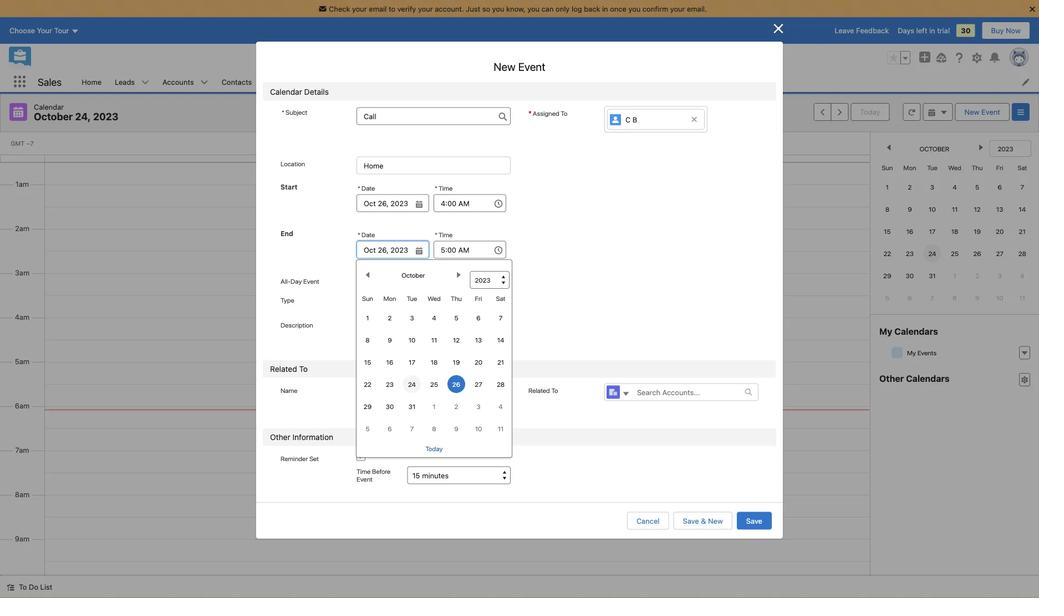Task type: vqa. For each thing, say whether or not it's contained in the screenshot.


Task type: locate. For each thing, give the bounding box(es) containing it.
time before event
[[357, 468, 391, 483]]

28 inside 28 button
[[497, 381, 505, 388]]

0 horizontal spatial 3 button
[[403, 309, 421, 327]]

14 inside button
[[497, 336, 504, 344]]

related to right 28 button
[[529, 387, 558, 395]]

2 * date from the top
[[358, 231, 375, 239]]

related to for related to
[[529, 387, 558, 395]]

8 button down 25 "button"
[[426, 420, 443, 438]]

0 vertical spatial 28
[[1019, 250, 1027, 257]]

5 button
[[448, 309, 465, 327], [359, 420, 377, 438]]

1 vertical spatial 15
[[364, 358, 371, 366]]

15 inside grid
[[884, 227, 891, 235]]

calendars down events
[[907, 373, 950, 384]]

2 vertical spatial text default image
[[745, 389, 753, 396]]

event inside time before event
[[357, 476, 373, 483]]

2 save from the left
[[747, 517, 763, 525]]

0 horizontal spatial 1 button
[[359, 309, 377, 327]]

1 vertical spatial 17
[[409, 358, 416, 366]]

3 button down 27 button
[[470, 398, 488, 416]]

12 up 19 'button'
[[453, 336, 460, 344]]

1 horizontal spatial 16
[[907, 227, 914, 235]]

event inside button
[[982, 108, 1001, 116]]

my right hide items icon
[[908, 349, 917, 357]]

accounts list item
[[156, 72, 215, 92]]

0 horizontal spatial 20
[[475, 358, 483, 366]]

0 horizontal spatial new
[[494, 60, 516, 73]]

0 vertical spatial today button
[[851, 103, 890, 121]]

dashboards link
[[451, 72, 505, 92]]

save left &
[[683, 517, 699, 525]]

1 vertical spatial 31
[[409, 403, 416, 411]]

29
[[884, 272, 892, 280], [364, 403, 372, 411]]

list
[[75, 72, 1040, 92]]

opportunities
[[280, 78, 326, 86]]

opportunities list item
[[273, 72, 347, 92]]

2 horizontal spatial new
[[965, 108, 980, 116]]

1 vertical spatial 26
[[453, 381, 461, 388]]

october
[[34, 111, 73, 123], [920, 145, 950, 153], [402, 271, 425, 279]]

list containing home
[[75, 72, 1040, 92]]

other up reminder at bottom
[[270, 433, 291, 442]]

mon
[[904, 164, 917, 171]]

All-Day Event checkbox
[[357, 276, 366, 285]]

your left email. on the right of the page
[[671, 4, 685, 13]]

other down hide items icon
[[880, 373, 904, 384]]

1 - from the left
[[365, 298, 368, 306]]

18
[[952, 227, 959, 235], [431, 358, 438, 366]]

28
[[1019, 250, 1027, 257], [497, 381, 505, 388]]

1 vertical spatial 16
[[386, 358, 394, 366]]

4 button down wed
[[426, 309, 443, 327]]

log
[[572, 4, 582, 13]]

* time
[[435, 184, 453, 192], [435, 231, 453, 239]]

1 horizontal spatial 14
[[1019, 205, 1026, 213]]

1 vertical spatial 18
[[431, 358, 438, 366]]

30 inside button
[[386, 403, 394, 411]]

name
[[281, 387, 298, 395]]

10 button down 27 button
[[470, 420, 488, 438]]

contacts image
[[359, 386, 372, 399]]

calendar for october
[[34, 103, 64, 111]]

11 button up 18 button at bottom
[[426, 331, 443, 349]]

17 right 16 button
[[409, 358, 416, 366]]

0 horizontal spatial 21
[[498, 358, 504, 366]]

0 horizontal spatial 16
[[386, 358, 394, 366]]

22 left 23 button
[[364, 381, 372, 388]]

1 vertical spatial 25
[[431, 381, 438, 388]]

0 horizontal spatial in
[[602, 4, 608, 13]]

31 down 24 cell
[[929, 272, 936, 280]]

9
[[908, 205, 912, 213], [976, 294, 980, 302], [388, 336, 392, 344], [455, 425, 459, 433]]

0 vertical spatial 21
[[1019, 227, 1026, 235]]

31
[[929, 272, 936, 280], [409, 403, 416, 411]]

14 right 13 'button'
[[497, 336, 504, 344]]

save right &
[[747, 517, 763, 525]]

31 down 2023-10-24 cell
[[409, 403, 416, 411]]

time for end
[[439, 231, 453, 239]]

0 vertical spatial 27
[[997, 250, 1004, 257]]

23 right 22 button
[[386, 381, 394, 388]]

2023
[[93, 111, 118, 123]]

0 vertical spatial 2 button
[[381, 309, 399, 327]]

1 horizontal spatial 30
[[906, 272, 914, 280]]

1 horizontal spatial related
[[529, 387, 550, 395]]

related up the name
[[270, 364, 297, 374]]

7 button
[[492, 309, 510, 327], [403, 420, 421, 438]]

25 right 2023-10-24 cell
[[431, 381, 438, 388]]

4 button down 28 button
[[492, 398, 510, 416]]

2 vertical spatial time
[[357, 468, 371, 476]]

5 button down thu
[[448, 309, 465, 327]]

1 horizontal spatial other
[[880, 373, 904, 384]]

0 vertical spatial time
[[439, 184, 453, 192]]

2023-10-26 cell
[[445, 373, 468, 396]]

2
[[908, 183, 912, 191], [976, 272, 980, 280], [388, 314, 392, 322], [455, 403, 458, 411]]

1 horizontal spatial 1 button
[[426, 398, 443, 416]]

2 button
[[381, 309, 399, 327], [448, 398, 465, 416]]

1 horizontal spatial 19
[[974, 227, 981, 235]]

2 horizontal spatial text default image
[[1021, 349, 1029, 357]]

0 vertical spatial 18
[[952, 227, 959, 235]]

0 horizontal spatial 19
[[453, 358, 460, 366]]

2 horizontal spatial calendar
[[354, 78, 384, 86]]

2 button down none-
[[381, 309, 399, 327]]

1 date from the top
[[362, 184, 375, 192]]

8 button up 15 button
[[359, 331, 377, 349]]

october grid
[[357, 290, 512, 440]]

31 button
[[403, 398, 421, 416]]

26 button
[[448, 376, 465, 393]]

1 * date from the top
[[358, 184, 375, 192]]

2 - from the left
[[368, 298, 372, 306]]

reports list item
[[519, 72, 573, 92]]

0 vertical spatial 19
[[974, 227, 981, 235]]

1 horizontal spatial text default image
[[941, 109, 948, 117]]

12 inside button
[[453, 336, 460, 344]]

1 vertical spatial time
[[439, 231, 453, 239]]

text default image
[[928, 109, 936, 117], [1021, 376, 1029, 384], [497, 389, 505, 396], [622, 390, 630, 398], [7, 584, 14, 592]]

*
[[282, 109, 285, 116], [529, 110, 532, 117], [358, 184, 361, 192], [435, 184, 438, 192], [358, 231, 361, 239], [435, 231, 438, 239]]

1 vertical spatial calendar
[[270, 87, 302, 96]]

24
[[929, 250, 937, 257], [408, 381, 416, 388]]

to right assigned
[[561, 110, 568, 117]]

start
[[281, 183, 298, 191]]

your left email
[[352, 4, 367, 13]]

17
[[930, 227, 936, 235], [409, 358, 416, 366]]

so
[[482, 4, 490, 13]]

new event
[[494, 60, 546, 73], [965, 108, 1001, 116]]

details
[[304, 87, 329, 96]]

hide items image
[[892, 348, 903, 359]]

0 vertical spatial 12
[[974, 205, 981, 213]]

leads list item
[[108, 72, 156, 92]]

22
[[884, 250, 892, 257], [364, 381, 372, 388]]

c
[[626, 116, 631, 124]]

0 horizontal spatial related
[[270, 364, 297, 374]]

1 horizontal spatial 28
[[1019, 250, 1027, 257]]

1 horizontal spatial 10 button
[[470, 420, 488, 438]]

- left mon
[[368, 298, 372, 306]]

your right the verify
[[418, 4, 433, 13]]

0 horizontal spatial 13
[[475, 336, 482, 344]]

calendars up my events
[[895, 326, 939, 337]]

1 vertical spatial 5 button
[[359, 420, 377, 438]]

0 horizontal spatial other
[[270, 433, 291, 442]]

my for my events
[[908, 349, 917, 357]]

you right the so
[[492, 4, 505, 13]]

30
[[962, 26, 971, 35], [906, 272, 914, 280], [386, 403, 394, 411]]

1 horizontal spatial 20
[[996, 227, 1004, 235]]

- left none-
[[365, 298, 368, 306]]

0 horizontal spatial today
[[426, 445, 443, 453]]

1 vertical spatial today
[[426, 445, 443, 453]]

17 inside button
[[409, 358, 416, 366]]

1 vertical spatial 10 button
[[470, 420, 488, 438]]

confirm
[[643, 4, 669, 13]]

1 vertical spatial text default image
[[1021, 349, 1029, 357]]

0 horizontal spatial 28
[[497, 381, 505, 388]]

2 vertical spatial calendar
[[34, 103, 64, 111]]

you right once
[[629, 4, 641, 13]]

reminder
[[281, 455, 308, 463]]

save & new
[[683, 517, 723, 525]]

b
[[633, 116, 638, 124]]

fri
[[997, 164, 1004, 171]]

None text field
[[357, 107, 511, 125], [357, 194, 429, 212], [434, 194, 507, 212], [357, 241, 429, 259], [357, 107, 511, 125], [357, 194, 429, 212], [434, 194, 507, 212], [357, 241, 429, 259]]

to inside button
[[19, 583, 27, 592]]

13 left 14 button
[[475, 336, 482, 344]]

8am
[[15, 490, 30, 499]]

7 button down sat
[[492, 309, 510, 327]]

left
[[917, 26, 928, 35]]

1 vertical spatial 29
[[364, 403, 372, 411]]

2 date from the top
[[362, 231, 375, 239]]

0 horizontal spatial 24
[[408, 381, 416, 388]]

9 button
[[381, 331, 399, 349], [448, 420, 465, 438]]

in right left
[[930, 26, 936, 35]]

5am
[[15, 357, 29, 366]]

1 save from the left
[[683, 517, 699, 525]]

in right back
[[602, 4, 608, 13]]

12 down thu
[[974, 205, 981, 213]]

1 horizontal spatial 24
[[929, 250, 937, 257]]

related to
[[270, 364, 308, 374], [529, 387, 558, 395]]

−7
[[26, 140, 34, 147]]

1 vertical spatial other
[[270, 433, 291, 442]]

1 button
[[359, 309, 377, 327], [426, 398, 443, 416]]

14 down sat
[[1019, 205, 1026, 213]]

1 horizontal spatial you
[[528, 4, 540, 13]]

0 vertical spatial * time
[[435, 184, 453, 192]]

11 button
[[426, 331, 443, 349], [492, 420, 510, 438]]

1 button down 25 "button"
[[426, 398, 443, 416]]

25
[[951, 250, 959, 257], [431, 381, 438, 388]]

buy now
[[992, 26, 1021, 35]]

calendar inside calendar october 24, 2023
[[34, 103, 64, 111]]

2 vertical spatial 30
[[386, 403, 394, 411]]

reports link
[[519, 72, 559, 92]]

25 right 24 cell
[[951, 250, 959, 257]]

dashboards
[[458, 78, 498, 86]]

location
[[281, 160, 305, 168]]

--none-- button
[[357, 293, 511, 310]]

16 inside button
[[386, 358, 394, 366]]

None text field
[[434, 241, 507, 259]]

3am
[[15, 269, 30, 277]]

26 right 24 cell
[[974, 250, 982, 257]]

1 vertical spatial 1 button
[[426, 398, 443, 416]]

7 button down 31 button
[[403, 420, 421, 438]]

3
[[931, 183, 935, 191], [998, 272, 1002, 280], [410, 314, 414, 322], [477, 403, 481, 411]]

date for start
[[362, 184, 375, 192]]

26 right 25 "button"
[[453, 381, 461, 388]]

19 inside 'button'
[[453, 358, 460, 366]]

new
[[494, 60, 516, 73], [965, 108, 980, 116], [708, 517, 723, 525]]

october up tue
[[402, 271, 425, 279]]

do
[[29, 583, 38, 592]]

8 button
[[359, 331, 377, 349], [426, 420, 443, 438]]

5
[[976, 183, 980, 191], [886, 294, 890, 302], [455, 314, 459, 322], [366, 425, 370, 433]]

1 * time from the top
[[435, 184, 453, 192]]

Related To text field
[[631, 384, 745, 401]]

0 horizontal spatial 18
[[431, 358, 438, 366]]

1 horizontal spatial 22
[[884, 250, 892, 257]]

13
[[997, 205, 1004, 213], [475, 336, 482, 344]]

related to up the name
[[270, 364, 308, 374]]

15
[[884, 227, 891, 235], [364, 358, 371, 366]]

october left 24,
[[34, 111, 73, 123]]

0 vertical spatial 5 button
[[448, 309, 465, 327]]

1 button down sun
[[359, 309, 377, 327]]

9 button up 16 button
[[381, 331, 399, 349]]

1 horizontal spatial 25
[[951, 250, 959, 257]]

october up "tue"
[[920, 145, 950, 153]]

* date for start
[[358, 184, 375, 192]]

3 button down tue
[[403, 309, 421, 327]]

0 vertical spatial october
[[34, 111, 73, 123]]

check
[[329, 4, 350, 13]]

6
[[998, 183, 1002, 191], [908, 294, 912, 302], [477, 314, 481, 322], [388, 425, 392, 433]]

5 button down 29 button
[[359, 420, 377, 438]]

- left tue
[[393, 298, 396, 306]]

11 button down 28 button
[[492, 420, 510, 438]]

1 vertical spatial october
[[920, 145, 950, 153]]

gmt −7
[[11, 140, 34, 147]]

2 * time from the top
[[435, 231, 453, 239]]

0 horizontal spatial 12
[[453, 336, 460, 344]]

before
[[372, 468, 391, 476]]

0 vertical spatial date
[[362, 184, 375, 192]]

6 button down fri
[[470, 309, 488, 327]]

0 vertical spatial 14
[[1019, 205, 1026, 213]]

20 button
[[470, 353, 488, 371]]

you
[[492, 4, 505, 13], [528, 4, 540, 13], [629, 4, 641, 13]]

1 horizontal spatial 5 button
[[448, 309, 465, 327]]

6 button down 30 button
[[381, 420, 399, 438]]

22 left 24 cell
[[884, 250, 892, 257]]

1 you from the left
[[492, 4, 505, 13]]

group
[[888, 51, 911, 64], [814, 103, 849, 121], [357, 182, 429, 212], [356, 229, 513, 458]]

cancel button
[[627, 512, 669, 530]]

17 up 24 cell
[[930, 227, 936, 235]]

1 horizontal spatial 2 button
[[448, 398, 465, 416]]

2 you from the left
[[528, 4, 540, 13]]

1 horizontal spatial 8 button
[[426, 420, 443, 438]]

time
[[439, 184, 453, 192], [439, 231, 453, 239], [357, 468, 371, 476]]

text default image
[[941, 109, 948, 117], [1021, 349, 1029, 357], [745, 389, 753, 396]]

related right 28 button
[[529, 387, 550, 395]]

1 vertical spatial today button
[[425, 440, 444, 458]]

only
[[556, 4, 570, 13]]

25 inside grid
[[951, 250, 959, 257]]

1 horizontal spatial 17
[[930, 227, 936, 235]]

0 vertical spatial 8 button
[[359, 331, 377, 349]]

23 left 24 cell
[[906, 250, 914, 257]]

28 inside grid
[[1019, 250, 1027, 257]]

0 vertical spatial 22
[[884, 250, 892, 257]]

0 vertical spatial related to
[[270, 364, 308, 374]]

10 button up 17 button
[[403, 331, 421, 349]]

accounts image
[[607, 386, 620, 399]]

* date
[[358, 184, 375, 192], [358, 231, 375, 239]]

forecasts
[[411, 78, 444, 86]]

1 horizontal spatial 31
[[929, 272, 936, 280]]

grid
[[877, 159, 1034, 309]]

all-
[[281, 278, 291, 285]]

1 horizontal spatial my
[[908, 349, 917, 357]]

gmt
[[11, 140, 25, 147]]

1 horizontal spatial 27
[[997, 250, 1004, 257]]

you left can
[[528, 4, 540, 13]]

2 vertical spatial october
[[402, 271, 425, 279]]

to left do
[[19, 583, 27, 592]]

to right 28 button
[[552, 387, 558, 395]]

1 your from the left
[[352, 4, 367, 13]]

date
[[362, 184, 375, 192], [362, 231, 375, 239]]

13 down fri
[[997, 205, 1004, 213]]

0 vertical spatial 20
[[996, 227, 1004, 235]]

27 inside grid
[[997, 250, 1004, 257]]

2 horizontal spatial october
[[920, 145, 950, 153]]

0 horizontal spatial 11 button
[[426, 331, 443, 349]]

1 vertical spatial 28
[[497, 381, 505, 388]]

9 button down 2023-10-26 cell
[[448, 420, 465, 438]]

0 horizontal spatial 26
[[453, 381, 461, 388]]

1 horizontal spatial 11 button
[[492, 420, 510, 438]]

2 button down 26 button
[[448, 398, 465, 416]]

1 horizontal spatial 26
[[974, 250, 982, 257]]

my up hide items icon
[[880, 326, 893, 337]]

2 your from the left
[[418, 4, 433, 13]]

1 vertical spatial 14
[[497, 336, 504, 344]]

quotes list item
[[573, 72, 625, 92]]

1 vertical spatial 19
[[453, 358, 460, 366]]

24 inside grid
[[929, 250, 937, 257]]

1 vertical spatial new
[[965, 108, 980, 116]]

leads
[[115, 78, 135, 86]]

0 horizontal spatial 30
[[386, 403, 394, 411]]

time inside time before event
[[357, 468, 371, 476]]

0 horizontal spatial 10 button
[[403, 331, 421, 349]]

31 inside grid
[[929, 272, 936, 280]]

related for new event
[[270, 364, 297, 374]]



Task type: describe. For each thing, give the bounding box(es) containing it.
26 inside button
[[453, 381, 461, 388]]

leads link
[[108, 72, 142, 92]]

quotes link
[[573, 72, 611, 92]]

13 inside 'button'
[[475, 336, 482, 344]]

24 button
[[403, 376, 421, 393]]

27 inside button
[[475, 381, 483, 388]]

0 vertical spatial 1 button
[[359, 309, 377, 327]]

0 vertical spatial 6 button
[[470, 309, 488, 327]]

date for end
[[362, 231, 375, 239]]

leave feedback link
[[835, 26, 889, 35]]

1 horizontal spatial 4 button
[[492, 398, 510, 416]]

0 vertical spatial new event
[[494, 60, 546, 73]]

back
[[584, 4, 601, 13]]

0 horizontal spatial 4 button
[[426, 309, 443, 327]]

verify
[[398, 4, 416, 13]]

save for save & new
[[683, 517, 699, 525]]

my for my calendars
[[880, 326, 893, 337]]

0 vertical spatial 7 button
[[492, 309, 510, 327]]

contacts link
[[215, 72, 259, 92]]

23 inside grid
[[906, 250, 914, 257]]

opportunities link
[[273, 72, 332, 92]]

c b link
[[607, 109, 705, 130]]

19 inside grid
[[974, 227, 981, 235]]

20 inside button
[[475, 358, 483, 366]]

30 button
[[381, 398, 399, 416]]

cancel
[[637, 517, 660, 525]]

25 inside 25 "button"
[[431, 381, 438, 388]]

thu
[[451, 295, 462, 302]]

29 inside grid
[[884, 272, 892, 280]]

wed
[[428, 295, 441, 302]]

22 button
[[359, 376, 377, 393]]

17 inside grid
[[930, 227, 936, 235]]

1 vertical spatial 8 button
[[426, 420, 443, 438]]

21 inside 21 button
[[498, 358, 504, 366]]

other for other calendars
[[880, 373, 904, 384]]

email.
[[687, 4, 707, 13]]

* date for end
[[358, 231, 375, 239]]

Location text field
[[357, 157, 511, 174]]

leave
[[835, 26, 855, 35]]

calendars for other calendars
[[907, 373, 950, 384]]

0 vertical spatial new
[[494, 60, 516, 73]]

to do list button
[[0, 576, 59, 599]]

21 inside grid
[[1019, 227, 1026, 235]]

24,
[[75, 111, 91, 123]]

13 button
[[470, 331, 488, 349]]

* time for start
[[435, 184, 453, 192]]

to
[[389, 4, 396, 13]]

29 inside button
[[364, 403, 372, 411]]

6am
[[15, 402, 30, 410]]

27 button
[[470, 376, 488, 393]]

1 vertical spatial 6 button
[[381, 420, 399, 438]]

can
[[542, 4, 554, 13]]

calendar details
[[270, 87, 329, 96]]

wed
[[949, 164, 962, 171]]

tue
[[928, 164, 938, 171]]

0 horizontal spatial 8 button
[[359, 331, 377, 349]]

my calendars
[[880, 326, 939, 337]]

15 inside button
[[364, 358, 371, 366]]

21 button
[[492, 353, 510, 371]]

email
[[369, 4, 387, 13]]

1 vertical spatial 7 button
[[403, 420, 421, 438]]

14 button
[[492, 331, 510, 349]]

events
[[918, 349, 937, 357]]

12 button
[[448, 331, 465, 349]]

save button
[[737, 512, 772, 530]]

other for other information
[[270, 433, 291, 442]]

calendar link
[[347, 72, 390, 92]]

mon
[[384, 295, 396, 302]]

0 vertical spatial 26
[[974, 250, 982, 257]]

sat
[[496, 295, 506, 302]]

fri
[[475, 295, 482, 302]]

2am
[[15, 224, 29, 232]]

* subject
[[282, 109, 307, 116]]

25 button
[[426, 376, 443, 393]]

0 vertical spatial text default image
[[941, 109, 948, 117]]

new event inside button
[[965, 108, 1001, 116]]

2 vertical spatial new
[[708, 517, 723, 525]]

0 vertical spatial 11 button
[[426, 331, 443, 349]]

subject
[[286, 109, 307, 116]]

inverse image
[[772, 22, 786, 35]]

description
[[281, 321, 313, 329]]

days
[[898, 26, 915, 35]]

just
[[466, 4, 481, 13]]

days left in trial
[[898, 26, 950, 35]]

0 horizontal spatial 9 button
[[381, 331, 399, 349]]

* time for end
[[435, 231, 453, 239]]

30 inside grid
[[906, 272, 914, 280]]

1 horizontal spatial 3 button
[[470, 398, 488, 416]]

28 button
[[492, 376, 510, 393]]

23 button
[[381, 376, 399, 393]]

calendar october 24, 2023
[[34, 103, 118, 123]]

--none--
[[365, 298, 396, 306]]

12 inside grid
[[974, 205, 981, 213]]

time for start
[[439, 184, 453, 192]]

feedback
[[857, 26, 889, 35]]

trial
[[938, 26, 950, 35]]

24 inside button
[[408, 381, 416, 388]]

leave feedback
[[835, 26, 889, 35]]

check your email to verify your account. just so you know, you can only log back in once you confirm your email.
[[329, 4, 707, 13]]

24 cell
[[922, 242, 944, 265]]

3 - from the left
[[393, 298, 396, 306]]

list
[[40, 583, 52, 592]]

text default image inside to do list button
[[7, 584, 14, 592]]

dashboards list item
[[451, 72, 519, 92]]

1am
[[15, 180, 29, 188]]

none-
[[372, 298, 393, 306]]

accounts
[[163, 78, 194, 86]]

23 inside button
[[386, 381, 394, 388]]

related to for new event
[[270, 364, 308, 374]]

22 inside grid
[[884, 250, 892, 257]]

home link
[[75, 72, 108, 92]]

31 inside button
[[409, 403, 416, 411]]

quotes
[[580, 78, 604, 86]]

29 button
[[359, 398, 377, 416]]

to do list
[[19, 583, 52, 592]]

contacts list item
[[215, 72, 273, 92]]

0 horizontal spatial text default image
[[745, 389, 753, 396]]

day
[[291, 278, 302, 285]]

18 inside 18 button
[[431, 358, 438, 366]]

sat
[[1018, 164, 1028, 171]]

save for save
[[747, 517, 763, 525]]

all-day event
[[281, 278, 319, 285]]

0 vertical spatial 10 button
[[403, 331, 421, 349]]

15 button
[[359, 353, 377, 371]]

3 you from the left
[[629, 4, 641, 13]]

type
[[281, 296, 294, 304]]

13 inside grid
[[997, 205, 1004, 213]]

october alert
[[402, 271, 425, 279]]

set
[[310, 455, 319, 463]]

other calendars
[[880, 373, 950, 384]]

reports
[[526, 78, 552, 86]]

to down description
[[299, 364, 308, 374]]

calendars for my calendars
[[895, 326, 939, 337]]

16 inside grid
[[907, 227, 914, 235]]

calendar inside calendar link
[[354, 78, 384, 86]]

1 horizontal spatial 9 button
[[448, 420, 465, 438]]

other information
[[270, 433, 334, 442]]

c b
[[626, 116, 638, 124]]

1 horizontal spatial today button
[[851, 103, 890, 121]]

18 inside grid
[[952, 227, 959, 235]]

grid containing sun
[[877, 159, 1034, 309]]

related for related to
[[529, 387, 550, 395]]

0 horizontal spatial today button
[[425, 440, 444, 458]]

contacts
[[222, 78, 252, 86]]

1 vertical spatial in
[[930, 26, 936, 35]]

22 inside button
[[364, 381, 372, 388]]

2 horizontal spatial 30
[[962, 26, 971, 35]]

once
[[610, 4, 627, 13]]

16 button
[[381, 353, 399, 371]]

assigned
[[533, 110, 560, 117]]

0 vertical spatial in
[[602, 4, 608, 13]]

october inside calendar october 24, 2023
[[34, 111, 73, 123]]

sun
[[362, 295, 373, 302]]

3 your from the left
[[671, 4, 685, 13]]

calendar for details
[[270, 87, 302, 96]]

new event button
[[956, 103, 1010, 121]]

1 horizontal spatial october
[[402, 271, 425, 279]]

my events
[[908, 349, 937, 357]]

0 horizontal spatial 5 button
[[359, 420, 377, 438]]

know,
[[507, 4, 526, 13]]

0 horizontal spatial 2 button
[[381, 309, 399, 327]]

1 horizontal spatial today
[[861, 108, 881, 116]]

sales
[[38, 76, 62, 88]]

18 button
[[426, 353, 443, 371]]

1 vertical spatial 11 button
[[492, 420, 510, 438]]

Description text field
[[357, 318, 511, 349]]

calendar list item
[[347, 72, 405, 92]]

2023-10-24 cell
[[401, 373, 423, 396]]



